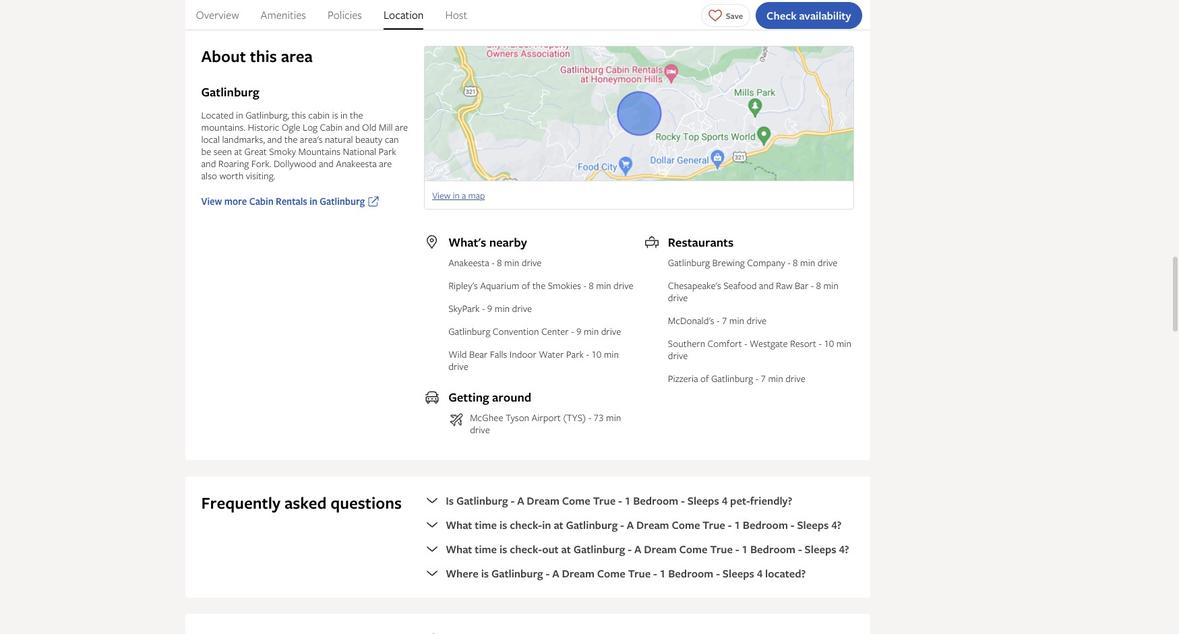 Task type: describe. For each thing, give the bounding box(es) containing it.
1 horizontal spatial 9
[[576, 325, 582, 338]]

(tys)
[[563, 412, 586, 424]]

location
[[384, 7, 424, 22]]

great
[[244, 145, 267, 158]]

0 vertical spatial 4
[[722, 494, 728, 509]]

and right "great"
[[267, 133, 282, 146]]

frequently
[[201, 492, 281, 515]]

anakeesta inside the located in gatlinburg, this cabin is in the mountains. historic ogle log cabin and old mill are local landmarks, and the area's natural beauty can be seen at great smoky mountains national park and roaring fork. dollywood and anakeesta are also worth visiting.
[[336, 157, 377, 170]]

pizzeria
[[668, 372, 698, 385]]

is inside the located in gatlinburg, this cabin is in the mountains. historic ogle log cabin and old mill are local landmarks, and the area's natural beauty can be seen at great smoky mountains national park and roaring fork. dollywood and anakeesta are also worth visiting.
[[332, 109, 338, 122]]

what time is check-out at gatlinburg - a dream come true - 1 bedroom - sleeps 4?
[[446, 542, 849, 557]]

about
[[201, 45, 246, 68]]

fork.
[[251, 157, 271, 170]]

min down nearby
[[504, 256, 519, 269]]

also
[[201, 169, 217, 182]]

check
[[767, 8, 797, 23]]

list containing overview
[[185, 0, 870, 30]]

comfort
[[708, 337, 742, 350]]

min inside chesapeake's seafood and raw bar - 8 min drive
[[824, 279, 839, 292]]

beauty
[[355, 133, 383, 146]]

host link
[[445, 0, 467, 30]]

min right center
[[584, 325, 599, 338]]

gatlinburg down restaurants
[[668, 256, 710, 269]]

drive inside - 10 min drive
[[449, 360, 468, 373]]

and inside chesapeake's seafood and raw bar - 8 min drive
[[759, 279, 774, 292]]

friendly?
[[750, 494, 793, 509]]

ripley's aquarium of the smokies - 8 min drive
[[449, 279, 634, 292]]

bedroom down what time is check-out at gatlinburg - a dream come true - 1 bedroom - sleeps 4?
[[668, 567, 714, 581]]

min inside - 10 min drive
[[604, 348, 619, 361]]

mcdonald's - 7 min drive
[[668, 314, 767, 327]]

10 inside southern comfort - westgate resort - 10 min drive
[[824, 337, 834, 350]]

local
[[201, 133, 220, 146]]

in right located
[[236, 109, 243, 122]]

questions
[[331, 492, 402, 515]]

0 vertical spatial are
[[395, 121, 408, 134]]

cabin
[[308, 109, 330, 122]]

park inside the located in gatlinburg, this cabin is in the mountains. historic ogle log cabin and old mill are local landmarks, and the area's natural beauty can be seen at great smoky mountains national park and roaring fork. dollywood and anakeesta are also worth visiting.
[[379, 145, 396, 158]]

1 vertical spatial 4
[[757, 567, 763, 581]]

is
[[446, 494, 454, 509]]

raw
[[776, 279, 793, 292]]

aquarium
[[480, 279, 519, 292]]

seen
[[214, 145, 232, 158]]

in up natural
[[340, 109, 348, 122]]

min down aquarium
[[495, 302, 510, 315]]

amenities
[[261, 7, 306, 22]]

skypark
[[449, 302, 480, 315]]

location link
[[384, 0, 424, 30]]

asked
[[285, 492, 327, 515]]

company
[[747, 256, 785, 269]]

1 vertical spatial of
[[701, 372, 709, 385]]

smokies
[[548, 279, 581, 292]]

seafood
[[724, 279, 757, 292]]

drive inside chesapeake's seafood and raw bar - 8 min drive
[[668, 292, 688, 304]]

drive up convention
[[512, 302, 532, 315]]

0 vertical spatial the
[[350, 109, 363, 122]]

overview link
[[196, 0, 239, 30]]

gatlinburg up located
[[201, 84, 259, 101]]

8 right smokies
[[589, 279, 594, 292]]

be
[[201, 145, 211, 158]]

save
[[726, 10, 743, 21]]

ogle
[[282, 121, 300, 134]]

gatlinburg down out
[[492, 567, 543, 581]]

policies
[[328, 7, 362, 22]]

1 vertical spatial cabin
[[249, 195, 274, 208]]

mountains.
[[201, 121, 246, 134]]

bedroom up located?
[[750, 542, 796, 557]]

located in gatlinburg, this cabin is in the mountains. historic ogle log cabin and old mill are local landmarks, and the area's natural beauty can be seen at great smoky mountains national park and roaring fork. dollywood and anakeesta are also worth visiting.
[[201, 109, 408, 182]]

southern
[[668, 337, 705, 350]]

smoky
[[269, 145, 296, 158]]

wild bear falls indoor water park
[[449, 348, 584, 361]]

host
[[445, 7, 467, 22]]

where
[[446, 567, 479, 581]]

drive right center
[[601, 325, 621, 338]]

at for what time is check-out at gatlinburg - a dream come true - 1 bedroom - sleeps 4?
[[561, 542, 571, 557]]

chesapeake's
[[668, 279, 721, 292]]

nearby
[[489, 234, 527, 251]]

airport
[[532, 412, 561, 424]]

bar
[[795, 279, 809, 292]]

log
[[303, 121, 318, 134]]

area
[[281, 45, 313, 68]]

and left "old"
[[345, 121, 360, 134]]

falls
[[490, 348, 507, 361]]

gatlinburg right is
[[456, 494, 508, 509]]

getting around
[[449, 389, 532, 406]]

rentals
[[276, 195, 307, 208]]

ripley's
[[449, 279, 478, 292]]

wild
[[449, 348, 467, 361]]

gatlinburg brewing company - 8 min drive
[[668, 256, 838, 269]]

time for what time is check-in at gatlinburg - a dream come true - 1 bedroom - sleeps 4?
[[475, 518, 497, 533]]

center
[[542, 325, 569, 338]]

gatlinburg,
[[246, 109, 289, 122]]

amenities link
[[261, 0, 306, 30]]

out
[[542, 542, 559, 557]]

73
[[594, 412, 604, 424]]

the inside 'list'
[[532, 279, 546, 292]]

pizzeria of gatlinburg - 7 min drive
[[668, 372, 806, 385]]

about this area
[[201, 45, 313, 68]]

around
[[492, 389, 532, 406]]

pet-
[[730, 494, 750, 509]]

getting
[[449, 389, 489, 406]]

mill
[[379, 121, 393, 134]]

in right rentals
[[310, 195, 317, 208]]

mcghee
[[470, 412, 503, 424]]

drive right smokies
[[614, 279, 634, 292]]



Task type: locate. For each thing, give the bounding box(es) containing it.
1 horizontal spatial this
[[292, 109, 306, 122]]

0 horizontal spatial anakeesta
[[336, 157, 377, 170]]

1 horizontal spatial cabin
[[320, 121, 343, 134]]

8 up bar
[[793, 256, 798, 269]]

view
[[201, 195, 222, 208]]

check availability
[[767, 8, 851, 23]]

natural
[[325, 133, 353, 146]]

min
[[504, 256, 519, 269], [800, 256, 815, 269], [596, 279, 611, 292], [824, 279, 839, 292], [495, 302, 510, 315], [729, 314, 745, 327], [584, 325, 599, 338], [837, 337, 852, 350], [604, 348, 619, 361], [768, 372, 783, 385], [606, 412, 621, 424]]

0 vertical spatial anakeesta
[[336, 157, 377, 170]]

1 vertical spatial what
[[446, 542, 472, 557]]

2 vertical spatial the
[[532, 279, 546, 292]]

availability
[[799, 8, 851, 23]]

drive up mcdonald's on the right
[[668, 292, 688, 304]]

1 vertical spatial are
[[379, 157, 392, 170]]

0 horizontal spatial of
[[522, 279, 530, 292]]

at
[[234, 145, 242, 158], [554, 518, 564, 533], [561, 542, 571, 557]]

0 vertical spatial 7
[[722, 314, 727, 327]]

cabin inside the located in gatlinburg, this cabin is in the mountains. historic ogle log cabin and old mill are local landmarks, and the area's natural beauty can be seen at great smoky mountains national park and roaring fork. dollywood and anakeesta are also worth visiting.
[[320, 121, 343, 134]]

- inside chesapeake's seafood and raw bar - 8 min drive
[[811, 279, 814, 292]]

at inside the located in gatlinburg, this cabin is in the mountains. historic ogle log cabin and old mill are local landmarks, and the area's natural beauty can be seen at great smoky mountains national park and roaring fork. dollywood and anakeesta are also worth visiting.
[[234, 145, 242, 158]]

true
[[593, 494, 616, 509], [703, 518, 725, 533], [710, 542, 733, 557], [628, 567, 651, 581]]

list containing anakeesta
[[449, 256, 634, 373]]

located
[[201, 109, 234, 122]]

4 left located?
[[757, 567, 763, 581]]

gatlinburg up where is gatlinburg - a dream come true - 1 bedroom - sleeps 4 located?
[[574, 542, 625, 557]]

southern comfort - westgate resort - 10 min drive
[[668, 337, 852, 362]]

opens in a new window image
[[368, 196, 380, 208]]

mcdonald's
[[668, 314, 715, 327]]

min up bar
[[800, 256, 815, 269]]

4? for what time is check-out at gatlinburg - a dream come true - 1 bedroom - sleeps 4?
[[839, 542, 849, 557]]

landmarks,
[[222, 133, 265, 146]]

1 horizontal spatial 7
[[761, 372, 766, 385]]

gatlinburg
[[201, 84, 259, 101], [320, 195, 365, 208], [668, 256, 710, 269], [449, 325, 490, 338], [711, 372, 753, 385], [456, 494, 508, 509], [566, 518, 618, 533], [574, 542, 625, 557], [492, 567, 543, 581]]

cabin right log
[[320, 121, 343, 134]]

area's
[[300, 133, 323, 146]]

park
[[379, 145, 396, 158], [566, 348, 584, 361]]

1 vertical spatial check-
[[510, 542, 542, 557]]

check- for in
[[510, 518, 542, 533]]

min right bar
[[824, 279, 839, 292]]

1 what from the top
[[446, 518, 472, 533]]

mcghee tyson airport (tys) - 73 min drive
[[470, 412, 621, 437]]

frequently asked questions
[[201, 492, 402, 515]]

min down southern comfort - westgate resort - 10 min drive
[[768, 372, 783, 385]]

9 right center
[[576, 325, 582, 338]]

park right 'water'
[[566, 348, 584, 361]]

8 down nearby
[[497, 256, 502, 269]]

worth
[[219, 169, 244, 182]]

min inside southern comfort - westgate resort - 10 min drive
[[837, 337, 852, 350]]

gatlinburg convention center - 9 min drive
[[449, 325, 621, 338]]

brewing
[[712, 256, 745, 269]]

check availability button
[[756, 2, 862, 29]]

4 left pet-
[[722, 494, 728, 509]]

2 vertical spatial at
[[561, 542, 571, 557]]

mountains
[[298, 145, 341, 158]]

- inside - 10 min drive
[[586, 348, 589, 361]]

water
[[539, 348, 564, 361]]

1 vertical spatial 4?
[[839, 542, 849, 557]]

0 vertical spatial time
[[475, 518, 497, 533]]

1 horizontal spatial 4
[[757, 567, 763, 581]]

10 inside - 10 min drive
[[591, 348, 602, 361]]

check- for out
[[510, 542, 542, 557]]

this inside the located in gatlinburg, this cabin is in the mountains. historic ogle log cabin and old mill are local landmarks, and the area's natural beauty can be seen at great smoky mountains national park and roaring fork. dollywood and anakeesta are also worth visiting.
[[292, 109, 306, 122]]

at right seen
[[234, 145, 242, 158]]

0 horizontal spatial 7
[[722, 314, 727, 327]]

what up where
[[446, 542, 472, 557]]

min up comfort
[[729, 314, 745, 327]]

8 right bar
[[816, 279, 821, 292]]

cabin
[[320, 121, 343, 134], [249, 195, 274, 208]]

drive
[[522, 256, 542, 269], [818, 256, 838, 269], [614, 279, 634, 292], [668, 292, 688, 304], [512, 302, 532, 315], [747, 314, 767, 327], [601, 325, 621, 338], [668, 350, 688, 362], [449, 360, 468, 373], [786, 372, 806, 385], [470, 424, 490, 437]]

what for what time is check-in at gatlinburg - a dream come true - 1 bedroom - sleeps 4?
[[446, 518, 472, 533]]

0 vertical spatial cabin
[[320, 121, 343, 134]]

8
[[497, 256, 502, 269], [793, 256, 798, 269], [589, 279, 594, 292], [816, 279, 821, 292]]

0 horizontal spatial park
[[379, 145, 396, 158]]

0 vertical spatial park
[[379, 145, 396, 158]]

chesapeake's seafood and raw bar - 8 min drive
[[668, 279, 839, 304]]

7 up comfort
[[722, 314, 727, 327]]

0 vertical spatial 4?
[[832, 518, 842, 533]]

and
[[345, 121, 360, 134], [267, 133, 282, 146], [201, 157, 216, 170], [319, 157, 334, 170], [759, 279, 774, 292]]

dollywood
[[274, 157, 317, 170]]

drive left bear
[[449, 360, 468, 373]]

1 vertical spatial at
[[554, 518, 564, 533]]

the up beauty
[[350, 109, 363, 122]]

bedroom up what time is check-in at gatlinburg - a dream come true - 1 bedroom - sleeps 4?
[[633, 494, 678, 509]]

drive down 'getting around'
[[470, 424, 490, 437]]

4? for what time is check-in at gatlinburg - a dream come true - 1 bedroom - sleeps 4?
[[832, 518, 842, 533]]

at for what time is check-in at gatlinburg - a dream come true - 1 bedroom - sleeps 4?
[[554, 518, 564, 533]]

view more cabin rentals in gatlinburg link
[[201, 195, 408, 208]]

4
[[722, 494, 728, 509], [757, 567, 763, 581]]

what's
[[449, 234, 486, 251]]

1 time from the top
[[475, 518, 497, 533]]

0 vertical spatial what
[[446, 518, 472, 533]]

1 horizontal spatial are
[[395, 121, 408, 134]]

bedroom down friendly?
[[743, 518, 788, 533]]

min right resort
[[837, 337, 852, 350]]

is
[[332, 109, 338, 122], [500, 518, 507, 533], [500, 542, 507, 557], [481, 567, 489, 581]]

the left "area's"
[[284, 133, 298, 146]]

1 vertical spatial 7
[[761, 372, 766, 385]]

7 down southern comfort - westgate resort - 10 min drive
[[761, 372, 766, 385]]

0 vertical spatial this
[[250, 45, 277, 68]]

2 what from the top
[[446, 542, 472, 557]]

anakeesta down what's
[[449, 256, 489, 269]]

0 horizontal spatial 9
[[487, 302, 493, 315]]

0 horizontal spatial cabin
[[249, 195, 274, 208]]

indoor
[[510, 348, 537, 361]]

1 vertical spatial 9
[[576, 325, 582, 338]]

0 vertical spatial check-
[[510, 518, 542, 533]]

1 vertical spatial time
[[475, 542, 497, 557]]

where is gatlinburg - a dream come true - 1 bedroom - sleeps 4 located?
[[446, 567, 806, 581]]

a
[[517, 494, 524, 509], [627, 518, 634, 533], [634, 542, 641, 557], [552, 567, 559, 581]]

more
[[224, 195, 247, 208]]

resort
[[790, 337, 817, 350]]

what time is check-in at gatlinburg - a dream come true - 1 bedroom - sleeps 4?
[[446, 518, 842, 533]]

and down local
[[201, 157, 216, 170]]

0 vertical spatial 9
[[487, 302, 493, 315]]

of right aquarium
[[522, 279, 530, 292]]

park down mill at the left
[[379, 145, 396, 158]]

1 horizontal spatial the
[[350, 109, 363, 122]]

are
[[395, 121, 408, 134], [379, 157, 392, 170]]

this left cabin
[[292, 109, 306, 122]]

what's nearby
[[449, 234, 527, 251]]

westgate
[[750, 337, 788, 350]]

national
[[343, 145, 376, 158]]

drive up pizzeria
[[668, 350, 688, 362]]

at right out
[[561, 542, 571, 557]]

gatlinburg left the opens in a new window image
[[320, 195, 365, 208]]

and left raw
[[759, 279, 774, 292]]

2 check- from the top
[[510, 542, 542, 557]]

anakeesta
[[336, 157, 377, 170], [449, 256, 489, 269]]

are down can
[[379, 157, 392, 170]]

1 horizontal spatial anakeesta
[[449, 256, 489, 269]]

drive down resort
[[786, 372, 806, 385]]

is gatlinburg - a dream come true - 1 bedroom - sleeps 4 pet-friendly?
[[446, 494, 793, 509]]

2 horizontal spatial the
[[532, 279, 546, 292]]

min right smokies
[[596, 279, 611, 292]]

0 horizontal spatial 4
[[722, 494, 728, 509]]

min inside "mcghee tyson airport (tys) - 73 min drive"
[[606, 412, 621, 424]]

list for what's nearby
[[449, 256, 634, 373]]

this left area
[[250, 45, 277, 68]]

1 horizontal spatial of
[[701, 372, 709, 385]]

- 10 min drive
[[449, 348, 619, 373]]

9
[[487, 302, 493, 315], [576, 325, 582, 338]]

the
[[350, 109, 363, 122], [284, 133, 298, 146], [532, 279, 546, 292]]

at up out
[[554, 518, 564, 533]]

0 horizontal spatial the
[[284, 133, 298, 146]]

anakeesta down beauty
[[336, 157, 377, 170]]

dream
[[527, 494, 560, 509], [637, 518, 669, 533], [644, 542, 677, 557], [562, 567, 595, 581]]

0 horizontal spatial are
[[379, 157, 392, 170]]

bedroom
[[633, 494, 678, 509], [743, 518, 788, 533], [750, 542, 796, 557], [668, 567, 714, 581]]

list containing gatlinburg brewing company - 8 min drive
[[668, 256, 854, 385]]

mcghee tyson airport (tys) - 73 min drive list item
[[449, 412, 634, 437]]

0 vertical spatial of
[[522, 279, 530, 292]]

1 vertical spatial park
[[566, 348, 584, 361]]

10 right resort
[[824, 337, 834, 350]]

tyson
[[506, 412, 529, 424]]

10 right 'water'
[[591, 348, 602, 361]]

drive inside "mcghee tyson airport (tys) - 73 min drive"
[[470, 424, 490, 437]]

come
[[562, 494, 591, 509], [672, 518, 700, 533], [679, 542, 708, 557], [597, 567, 626, 581]]

min right 'water'
[[604, 348, 619, 361]]

roaring
[[218, 157, 249, 170]]

anakeesta - 8 min drive
[[449, 256, 542, 269]]

min right 73
[[606, 412, 621, 424]]

historic
[[248, 121, 279, 134]]

what for what time is check-out at gatlinburg - a dream come true - 1 bedroom - sleeps 4?
[[446, 542, 472, 557]]

old
[[362, 121, 377, 134]]

cabin down visiting.
[[249, 195, 274, 208]]

the left smokies
[[532, 279, 546, 292]]

10
[[824, 337, 834, 350], [591, 348, 602, 361]]

8 inside chesapeake's seafood and raw bar - 8 min drive
[[816, 279, 821, 292]]

save button
[[701, 4, 751, 27]]

of right pizzeria
[[701, 372, 709, 385]]

drive inside southern comfort - westgate resort - 10 min drive
[[668, 350, 688, 362]]

time for what time is check-out at gatlinburg - a dream come true - 1 bedroom - sleeps 4?
[[475, 542, 497, 557]]

1 vertical spatial anakeesta
[[449, 256, 489, 269]]

1 horizontal spatial park
[[566, 348, 584, 361]]

overview
[[196, 7, 239, 22]]

in up out
[[542, 518, 551, 533]]

1 vertical spatial this
[[292, 109, 306, 122]]

list for restaurants
[[668, 256, 854, 385]]

drive up westgate
[[747, 314, 767, 327]]

drive up ripley's aquarium of the smokies - 8 min drive
[[522, 256, 542, 269]]

drive right company
[[818, 256, 838, 269]]

0 horizontal spatial 10
[[591, 348, 602, 361]]

gatlinburg down skypark
[[449, 325, 490, 338]]

- inside "mcghee tyson airport (tys) - 73 min drive"
[[588, 412, 591, 424]]

and down natural
[[319, 157, 334, 170]]

visiting.
[[246, 169, 275, 182]]

list
[[185, 0, 870, 30], [449, 256, 634, 373], [668, 256, 854, 385]]

gatlinburg down is gatlinburg - a dream come true - 1 bedroom - sleeps 4 pet-friendly?
[[566, 518, 618, 533]]

1 horizontal spatial 10
[[824, 337, 834, 350]]

7
[[722, 314, 727, 327], [761, 372, 766, 385]]

0 horizontal spatial this
[[250, 45, 277, 68]]

located?
[[765, 567, 806, 581]]

policies link
[[328, 0, 362, 30]]

9 down aquarium
[[487, 302, 493, 315]]

4?
[[832, 518, 842, 533], [839, 542, 849, 557]]

are right mill at the left
[[395, 121, 408, 134]]

gatlinburg down comfort
[[711, 372, 753, 385]]

what down is
[[446, 518, 472, 533]]

2 time from the top
[[475, 542, 497, 557]]

0 vertical spatial at
[[234, 145, 242, 158]]

check-
[[510, 518, 542, 533], [510, 542, 542, 557]]

1 check- from the top
[[510, 518, 542, 533]]

1 vertical spatial the
[[284, 133, 298, 146]]

convention
[[493, 325, 539, 338]]



Task type: vqa. For each thing, say whether or not it's contained in the screenshot.


